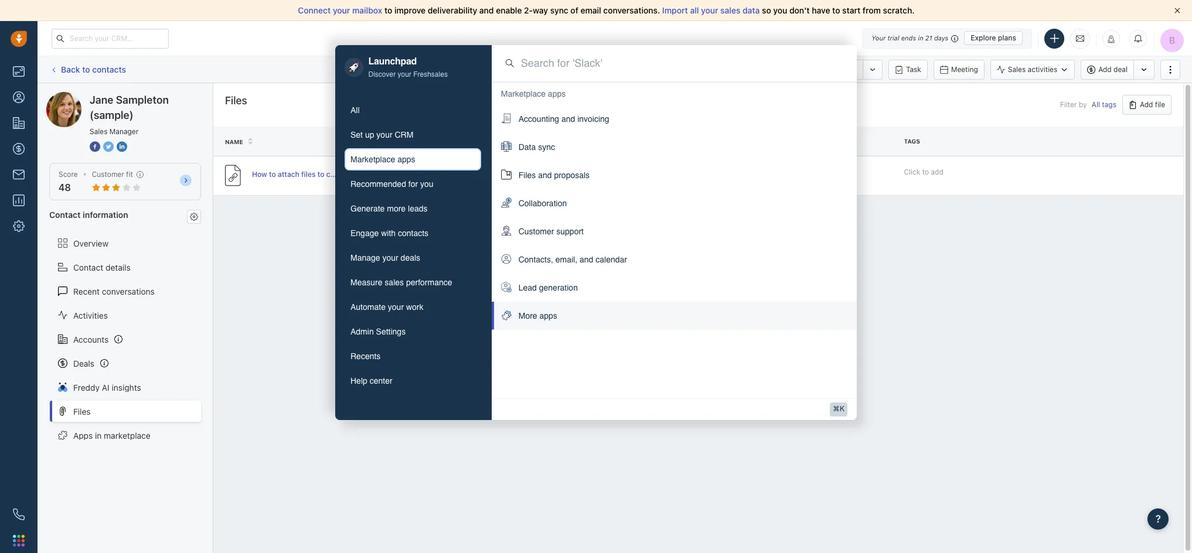 Task type: locate. For each thing, give the bounding box(es) containing it.
tags
[[1102, 100, 1117, 109]]

add for add file
[[1140, 100, 1153, 109]]

measure sales performance button
[[345, 272, 481, 294]]

recommended for you
[[351, 179, 434, 189]]

freshworks switcher image
[[13, 535, 25, 547]]

deals
[[73, 358, 94, 368]]

customer for customer fit
[[92, 170, 124, 179]]

customer support
[[519, 227, 584, 236]]

name
[[225, 138, 243, 145]]

contact up the recent
[[73, 262, 103, 272]]

deliverability
[[428, 5, 477, 15]]

up
[[365, 130, 374, 140]]

contacts down search your crm... "text box"
[[92, 64, 126, 74]]

1 vertical spatial in
[[95, 431, 102, 441]]

manage your deals button
[[345, 247, 481, 269]]

files down data
[[519, 171, 536, 180]]

0 horizontal spatial files
[[73, 407, 91, 417]]

0 horizontal spatial sales
[[385, 278, 404, 287]]

click to add
[[904, 167, 944, 176]]

brad
[[516, 171, 532, 180]]

0 horizontal spatial sales
[[90, 127, 108, 136]]

email
[[581, 5, 601, 15]]

proposals
[[554, 171, 590, 180]]

more
[[387, 204, 406, 213]]

sales
[[1008, 65, 1026, 74], [90, 127, 108, 136]]

(sample)
[[90, 109, 133, 121]]

1 horizontal spatial in
[[918, 34, 924, 42]]

center
[[370, 376, 393, 386]]

so
[[762, 5, 771, 15]]

for
[[408, 179, 418, 189]]

in right apps
[[95, 431, 102, 441]]

1 vertical spatial contacts
[[398, 229, 429, 238]]

to right how
[[269, 170, 276, 179]]

engage
[[351, 229, 379, 238]]

marketplace apps button
[[345, 148, 481, 171]]

0 vertical spatial contact
[[49, 210, 81, 220]]

customer inside list of options list box
[[519, 227, 554, 236]]

1 vertical spatial customer
[[519, 227, 554, 236]]

deal
[[1114, 65, 1128, 74]]

1 vertical spatial add
[[1140, 100, 1153, 109]]

1 horizontal spatial contacts
[[398, 229, 429, 238]]

contact for contact information
[[49, 210, 81, 220]]

sales up automate your work
[[385, 278, 404, 287]]

0 horizontal spatial you
[[420, 179, 434, 189]]

add left 'deal'
[[1099, 65, 1112, 74]]

sales up 'facebook circled' icon
[[90, 127, 108, 136]]

your down "launchpad" on the left
[[398, 70, 411, 79]]

files
[[225, 94, 247, 107], [519, 171, 536, 180], [73, 407, 91, 417]]

0 vertical spatial customer
[[92, 170, 124, 179]]

you right for
[[420, 179, 434, 189]]

generate more leads button
[[345, 198, 481, 220]]

your trial ends in 21 days
[[872, 34, 949, 42]]

contacts up the manage your deals button
[[398, 229, 429, 238]]

tab list containing all
[[345, 99, 481, 392]]

information
[[83, 210, 128, 220]]

2 vertical spatial files
[[73, 407, 91, 417]]

all
[[690, 5, 699, 15]]

owner
[[516, 138, 539, 145]]

customer left the fit
[[92, 170, 124, 179]]

0 vertical spatial you
[[773, 5, 787, 15]]

all
[[1092, 100, 1100, 109], [351, 106, 360, 115]]

scratch.
[[883, 5, 915, 15]]

sync right data
[[538, 142, 555, 152]]

explore plans
[[971, 33, 1016, 42]]

1 horizontal spatial sales
[[721, 5, 741, 15]]

marketplace apps inside list of options list box
[[501, 89, 566, 98]]

0 horizontal spatial all
[[351, 106, 360, 115]]

accounts
[[73, 334, 109, 344]]

tags
[[904, 138, 920, 145]]

k
[[840, 405, 845, 413]]

1 horizontal spatial customer
[[519, 227, 554, 236]]

invoicing
[[577, 114, 609, 124]]

contact down 48
[[49, 210, 81, 220]]

customer up contacts,
[[519, 227, 554, 236]]

your right up
[[377, 130, 393, 140]]

more apps
[[519, 311, 557, 321]]

1 vertical spatial files
[[519, 171, 536, 180]]

explore
[[971, 33, 996, 42]]

1 horizontal spatial add
[[1140, 100, 1153, 109]]

Search your CRM... text field
[[52, 28, 169, 48]]

marketplace inside list of options list box
[[501, 89, 546, 98]]

your right all
[[701, 5, 718, 15]]

score 48
[[59, 170, 78, 193]]

0 vertical spatial files
[[225, 94, 247, 107]]

all up set
[[351, 106, 360, 115]]

meeting
[[951, 65, 978, 74]]

list of options list box
[[492, 82, 857, 330]]

21
[[926, 34, 933, 42]]

linkedin circled image
[[117, 141, 127, 153]]

phone image
[[13, 509, 25, 521]]

0 horizontal spatial add
[[1099, 65, 1112, 74]]

data
[[743, 5, 760, 15]]

marketplace inside button
[[351, 155, 395, 164]]

1 horizontal spatial you
[[773, 5, 787, 15]]

deals
[[401, 253, 420, 263]]

activities
[[1028, 65, 1058, 74]]

in left 21
[[918, 34, 924, 42]]

contacts inside "button"
[[398, 229, 429, 238]]

sales left activities
[[1008, 65, 1026, 74]]

discover
[[368, 70, 396, 79]]

0 vertical spatial add
[[1099, 65, 1112, 74]]

1 vertical spatial you
[[420, 179, 434, 189]]

import
[[662, 5, 688, 15]]

contact details
[[73, 262, 131, 272]]

your
[[333, 5, 350, 15], [701, 5, 718, 15], [398, 70, 411, 79], [377, 130, 393, 140], [382, 253, 398, 263], [388, 303, 404, 312]]

to right "files"
[[318, 170, 324, 179]]

settings
[[376, 327, 406, 337]]

contact for contact details
[[73, 262, 103, 272]]

sales left data
[[721, 5, 741, 15]]

tab list
[[345, 99, 481, 392]]

files up name
[[225, 94, 247, 107]]

measure
[[351, 278, 382, 287]]

add left file
[[1140, 100, 1153, 109]]

your left work
[[388, 303, 404, 312]]

48 button
[[59, 182, 71, 193]]

0 vertical spatial contacts
[[92, 64, 126, 74]]

manage your deals
[[351, 253, 420, 263]]

sync
[[550, 5, 568, 15], [538, 142, 555, 152]]

by
[[1079, 100, 1087, 109]]

0 vertical spatial sales
[[721, 5, 741, 15]]

files up apps
[[73, 407, 91, 417]]

sales inside button
[[385, 278, 404, 287]]

sampleton
[[116, 94, 169, 106]]

support
[[556, 227, 584, 236]]

have
[[812, 5, 830, 15]]

manage
[[351, 253, 380, 263]]

1 horizontal spatial files
[[225, 94, 247, 107]]

launchpad discover your freshsales
[[368, 56, 448, 79]]

accounting and invoicing
[[519, 114, 609, 124]]

you inside "button"
[[420, 179, 434, 189]]

you right so
[[773, 5, 787, 15]]

marketplace apps heading
[[501, 88, 566, 100], [501, 88, 566, 100]]

add file
[[1140, 100, 1165, 109]]

mailbox
[[352, 5, 382, 15]]

measure sales performance
[[351, 278, 452, 287]]

1 vertical spatial sync
[[538, 142, 555, 152]]

sync left of
[[550, 5, 568, 15]]

insights
[[112, 383, 141, 392]]

1 vertical spatial contact
[[73, 262, 103, 272]]

performance
[[406, 278, 452, 287]]

lead generation
[[519, 283, 578, 292]]

contact information
[[49, 210, 128, 220]]

2 horizontal spatial files
[[519, 171, 536, 180]]

marketplace
[[501, 89, 546, 98], [501, 89, 546, 98], [351, 155, 395, 164]]

marketplace apps
[[501, 89, 566, 98], [501, 89, 566, 98], [351, 155, 415, 164]]

0 vertical spatial in
[[918, 34, 924, 42]]

0 horizontal spatial contacts
[[92, 64, 126, 74]]

1 vertical spatial sales
[[385, 278, 404, 287]]

1 vertical spatial sales
[[90, 127, 108, 136]]

generation
[[539, 283, 578, 292]]

your left deals
[[382, 253, 398, 263]]

add for add deal
[[1099, 65, 1112, 74]]

files
[[301, 170, 316, 179]]

all right by
[[1092, 100, 1100, 109]]

all button
[[345, 99, 481, 121]]

how to attach files to contacts? link
[[252, 169, 360, 182]]

recent
[[73, 286, 100, 296]]

0 horizontal spatial customer
[[92, 170, 124, 179]]

contacts?
[[326, 170, 360, 179]]

data sync
[[519, 142, 555, 152]]

all inside button
[[351, 106, 360, 115]]

files inside list of options list box
[[519, 171, 536, 180]]

1 horizontal spatial sales
[[1008, 65, 1026, 74]]

contacts
[[92, 64, 126, 74], [398, 229, 429, 238]]

⌘
[[833, 405, 840, 413]]



Task type: describe. For each thing, give the bounding box(es) containing it.
ai
[[102, 383, 109, 392]]

to left start
[[833, 5, 840, 15]]

marketplace apps inside button
[[351, 155, 415, 164]]

data
[[519, 142, 536, 152]]

back to contacts
[[61, 64, 126, 74]]

attach
[[278, 170, 299, 179]]

automate your work
[[351, 303, 424, 312]]

generate more leads
[[351, 204, 428, 213]]

and left invoicing
[[562, 114, 575, 124]]

way
[[533, 5, 548, 15]]

file
[[1155, 100, 1165, 109]]

automate
[[351, 303, 386, 312]]

with
[[381, 229, 396, 238]]

more
[[519, 311, 537, 321]]

accounting
[[519, 114, 559, 124]]

facebook circled image
[[90, 141, 100, 153]]

how
[[252, 170, 267, 179]]

add deal button
[[1081, 60, 1134, 79]]

marketplace apps heading inside list of options list box
[[501, 88, 566, 100]]

meeting button
[[934, 60, 985, 79]]

days
[[934, 34, 949, 42]]

customer fit
[[92, 170, 133, 179]]

help
[[351, 376, 367, 386]]

activities
[[73, 310, 108, 320]]

jane
[[90, 94, 113, 106]]

48
[[59, 182, 71, 193]]

automate your work button
[[345, 296, 481, 318]]

help center button
[[345, 370, 481, 392]]

your left mailbox
[[333, 5, 350, 15]]

to right back
[[82, 64, 90, 74]]

connect your mailbox link
[[298, 5, 385, 15]]

fit
[[126, 170, 133, 179]]

score
[[59, 170, 78, 179]]

mng settings image
[[190, 213, 198, 221]]

press-command-k-to-open-and-close element
[[830, 403, 848, 417]]

improve
[[395, 5, 426, 15]]

and left enable at the left of the page
[[479, 5, 494, 15]]

contacts for back to contacts
[[92, 64, 126, 74]]

set
[[351, 130, 363, 140]]

details
[[106, 262, 131, 272]]

to left add
[[922, 167, 929, 176]]

recents
[[351, 352, 381, 361]]

back to contacts link
[[49, 60, 127, 79]]

customer for customer support
[[519, 227, 554, 236]]

send email image
[[1076, 33, 1084, 43]]

your inside launchpad discover your freshsales
[[398, 70, 411, 79]]

sync inside list of options list box
[[538, 142, 555, 152]]

close image
[[1175, 8, 1181, 13]]

contacts for engage with contacts
[[398, 229, 429, 238]]

collaboration
[[519, 199, 567, 208]]

click
[[904, 167, 921, 176]]

overview
[[73, 238, 109, 248]]

marketplace
[[104, 431, 151, 441]]

calendar
[[596, 255, 627, 264]]

engage with contacts
[[351, 229, 429, 238]]

sms button
[[824, 60, 863, 79]]

Search for 'Slack' field
[[521, 56, 843, 71]]

work
[[406, 303, 424, 312]]

filter
[[1060, 100, 1077, 109]]

2-
[[524, 5, 533, 15]]

0 vertical spatial sales
[[1008, 65, 1026, 74]]

apps inside the marketplace apps button
[[398, 155, 415, 164]]

connect
[[298, 5, 331, 15]]

sales inside jane sampleton (sample) sales manager
[[90, 127, 108, 136]]

contacts,
[[519, 255, 553, 264]]

admin settings
[[351, 327, 406, 337]]

freshsales
[[413, 70, 448, 79]]

ends
[[901, 34, 916, 42]]

plans
[[998, 33, 1016, 42]]

phone element
[[7, 503, 30, 526]]

freddy
[[73, 383, 100, 392]]

add
[[931, 167, 944, 176]]

and right brad
[[538, 171, 552, 180]]

0 horizontal spatial in
[[95, 431, 102, 441]]

twitter circled image
[[103, 141, 114, 153]]

and right email,
[[580, 255, 593, 264]]

what's new image
[[1107, 35, 1116, 43]]

jane sampleton (sample) sales manager
[[90, 94, 169, 136]]

recommended for you button
[[345, 173, 481, 195]]

help center
[[351, 376, 393, 386]]

to right mailbox
[[385, 5, 392, 15]]

from
[[863, 5, 881, 15]]

apps
[[73, 431, 93, 441]]

1 horizontal spatial all
[[1092, 100, 1100, 109]]

admin settings button
[[345, 321, 481, 343]]

manager
[[110, 127, 139, 136]]

lead
[[519, 283, 537, 292]]

how to attach files to contacts?
[[252, 170, 360, 179]]

⌘ k
[[833, 405, 845, 413]]

task
[[906, 65, 921, 74]]

set up your crm
[[351, 130, 414, 140]]

of
[[571, 5, 579, 15]]

import all your sales data link
[[662, 5, 762, 15]]

all tags link
[[1092, 100, 1117, 109]]

0 vertical spatial sync
[[550, 5, 568, 15]]

recommended
[[351, 179, 406, 189]]

start
[[842, 5, 861, 15]]



Task type: vqa. For each thing, say whether or not it's contained in the screenshot.
Spector,
no



